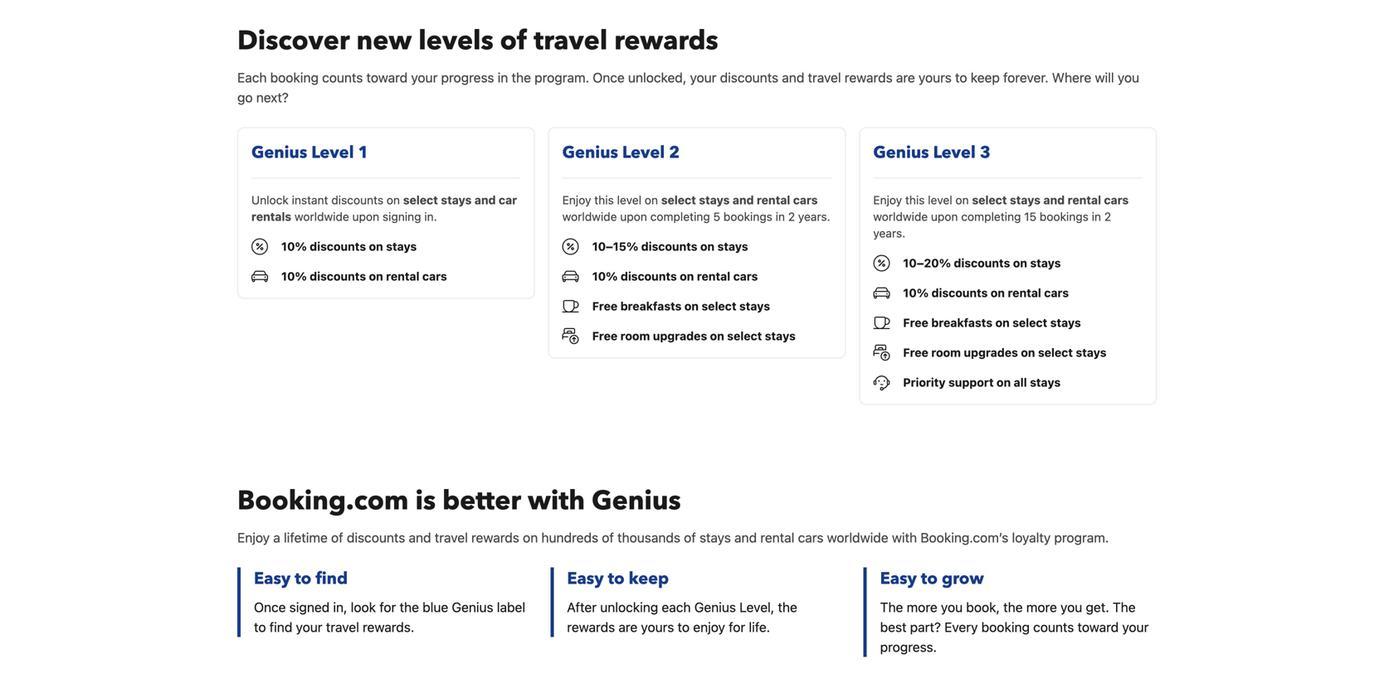 Task type: describe. For each thing, give the bounding box(es) containing it.
travel inside once signed in, look for the blue genius label to find your travel rewards.
[[326, 620, 359, 635]]

to up 'unlocking'
[[608, 568, 625, 591]]

booking.com
[[237, 483, 409, 519]]

1 the from the left
[[880, 600, 903, 616]]

your inside once signed in, look for the blue genius label to find your travel rewards.
[[296, 620, 322, 635]]

free room upgrades on select stays for 3
[[903, 346, 1106, 360]]

to inside once signed in, look for the blue genius label to find your travel rewards.
[[254, 620, 266, 635]]

genius inside after unlocking each genius level, the rewards are yours to enjoy for life.
[[694, 600, 736, 616]]

each
[[237, 70, 267, 85]]

progress.
[[880, 640, 937, 655]]

level,
[[739, 600, 774, 616]]

stays inside select stays and car rentals
[[441, 193, 472, 207]]

genius level 2
[[562, 141, 680, 164]]

breakfasts for 2
[[620, 299, 682, 313]]

the more you book, the more you get. the best part? every booking counts toward your progress.
[[880, 600, 1149, 655]]

worldwide upon signing in.
[[291, 210, 437, 223]]

upgrades for 2
[[653, 329, 707, 343]]

and inside enjoy this level on select stays and rental cars worldwide upon completing 5 bookings in 2 years.
[[733, 193, 754, 207]]

once inside each booking counts toward your progress in the program. once unlocked, your discounts and travel rewards are yours to keep forever. where will you go next?
[[593, 70, 625, 85]]

better
[[442, 483, 521, 519]]

unlock
[[251, 193, 289, 207]]

enjoy for genius level 3
[[873, 193, 902, 207]]

best
[[880, 620, 907, 635]]

new
[[356, 23, 412, 59]]

10% down rentals
[[281, 240, 307, 253]]

booking inside each booking counts toward your progress in the program. once unlocked, your discounts and travel rewards are yours to keep forever. where will you go next?
[[270, 70, 319, 85]]

10% discounts on rental cars for genius level 2
[[592, 270, 758, 283]]

of right lifetime
[[331, 530, 343, 546]]

2 more from the left
[[1026, 600, 1057, 616]]

1 horizontal spatial you
[[1061, 600, 1082, 616]]

easy to grow
[[880, 568, 984, 591]]

find inside once signed in, look for the blue genius label to find your travel rewards.
[[269, 620, 292, 635]]

2 for genius level 2
[[788, 210, 795, 223]]

genius level 1
[[251, 141, 369, 164]]

book,
[[966, 600, 1000, 616]]

1 more from the left
[[907, 600, 937, 616]]

signed
[[289, 600, 330, 616]]

in.
[[424, 210, 437, 223]]

thousands
[[617, 530, 680, 546]]

and inside select stays and car rentals
[[474, 193, 496, 207]]

0 horizontal spatial you
[[941, 600, 963, 616]]

0 horizontal spatial keep
[[629, 568, 669, 591]]

priority support on all stays
[[903, 376, 1061, 389]]

counts inside each booking counts toward your progress in the program. once unlocked, your discounts and travel rewards are yours to keep forever. where will you go next?
[[322, 70, 363, 85]]

easy for easy to keep
[[567, 568, 604, 591]]

years. for genius level 2
[[798, 210, 830, 223]]

the inside once signed in, look for the blue genius label to find your travel rewards.
[[400, 600, 419, 616]]

each booking counts toward your progress in the program. once unlocked, your discounts and travel rewards are yours to keep forever. where will you go next?
[[237, 70, 1139, 105]]

10% discounts on rental cars for genius level 3
[[903, 286, 1069, 300]]

part?
[[910, 620, 941, 635]]

levels
[[418, 23, 493, 59]]

genius level 3
[[873, 141, 991, 164]]

cars inside enjoy this level on select stays and rental cars worldwide upon completing 15 bookings in 2 years.
[[1104, 193, 1129, 207]]

2 the from the left
[[1113, 600, 1136, 616]]

free room upgrades on select stays for 2
[[592, 329, 796, 343]]

booking.com is better with genius
[[237, 483, 681, 519]]

life.
[[749, 620, 770, 635]]

get.
[[1086, 600, 1109, 616]]

easy to keep
[[567, 568, 669, 591]]

of right thousands
[[684, 530, 696, 546]]

blue
[[422, 600, 448, 616]]

level for 2
[[617, 193, 641, 207]]

easy to find
[[254, 568, 348, 591]]

is
[[415, 483, 436, 519]]

rental inside enjoy this level on select stays and rental cars worldwide upon completing 5 bookings in 2 years.
[[757, 193, 790, 207]]

go
[[237, 89, 253, 105]]

lifetime
[[284, 530, 328, 546]]

will
[[1095, 70, 1114, 85]]

10–15%
[[592, 240, 638, 253]]

after
[[567, 600, 597, 616]]

worldwide inside enjoy this level on select stays and rental cars worldwide upon completing 5 bookings in 2 years.
[[562, 210, 617, 223]]

upon for genius level 3
[[931, 210, 958, 223]]

room for 3
[[931, 346, 961, 360]]

enjoy
[[693, 620, 725, 635]]

this for genius level 2
[[594, 193, 614, 207]]

completing for genius level 3
[[961, 210, 1021, 223]]

instant
[[292, 193, 328, 207]]

1 upon from the left
[[352, 210, 379, 223]]

enjoy this level on select stays and rental cars worldwide upon completing 5 bookings in 2 years.
[[562, 193, 830, 223]]

10% for genius level 3
[[903, 286, 929, 300]]

car
[[499, 193, 517, 207]]

upgrades for 3
[[964, 346, 1018, 360]]

unlocked,
[[628, 70, 686, 85]]

unlock instant discounts on
[[251, 193, 403, 207]]

next?
[[256, 89, 289, 105]]

bookings for genius level 2
[[723, 210, 772, 223]]

upon for genius level 2
[[620, 210, 647, 223]]

rental inside enjoy this level on select stays and rental cars worldwide upon completing 15 bookings in 2 years.
[[1068, 193, 1101, 207]]

5
[[713, 210, 720, 223]]

you inside each booking counts toward your progress in the program. once unlocked, your discounts and travel rewards are yours to keep forever. where will you go next?
[[1118, 70, 1139, 85]]

room for 2
[[620, 329, 650, 343]]

completing for genius level 2
[[650, 210, 710, 223]]

10% discounts on rental cars for genius level 1
[[281, 270, 447, 283]]

hundreds
[[541, 530, 598, 546]]

rewards inside each booking counts toward your progress in the program. once unlocked, your discounts and travel rewards are yours to keep forever. where will you go next?
[[845, 70, 893, 85]]

your inside the more you book, the more you get. the best part? every booking counts toward your progress.
[[1122, 620, 1149, 635]]

where
[[1052, 70, 1091, 85]]

forever.
[[1003, 70, 1049, 85]]

level for 1
[[311, 141, 354, 164]]

10–20%
[[903, 256, 951, 270]]

10% discounts on stays
[[281, 240, 417, 253]]

on inside enjoy this level on select stays and rental cars worldwide upon completing 15 bookings in 2 years.
[[955, 193, 969, 207]]



Task type: locate. For each thing, give the bounding box(es) containing it.
10% down 10% discounts on stays
[[281, 270, 307, 283]]

once inside once signed in, look for the blue genius label to find your travel rewards.
[[254, 600, 286, 616]]

0 horizontal spatial level
[[311, 141, 354, 164]]

1 vertical spatial upgrades
[[964, 346, 1018, 360]]

stays inside enjoy this level on select stays and rental cars worldwide upon completing 5 bookings in 2 years.
[[699, 193, 730, 207]]

free
[[592, 299, 618, 313], [903, 316, 928, 330], [592, 329, 618, 343], [903, 346, 928, 360]]

level
[[311, 141, 354, 164], [622, 141, 665, 164], [933, 141, 976, 164]]

15
[[1024, 210, 1036, 223]]

1 vertical spatial yours
[[641, 620, 674, 635]]

0 vertical spatial room
[[620, 329, 650, 343]]

0 vertical spatial breakfasts
[[620, 299, 682, 313]]

3
[[980, 141, 991, 164]]

2 for genius level 3
[[1104, 210, 1111, 223]]

0 horizontal spatial with
[[528, 483, 585, 519]]

signing
[[382, 210, 421, 223]]

1
[[358, 141, 369, 164]]

1 horizontal spatial keep
[[971, 70, 1000, 85]]

enjoy a lifetime of discounts and travel rewards on hundreds of thousands of stays and rental cars worldwide with booking.com's loyalty program.
[[237, 530, 1109, 546]]

0 horizontal spatial breakfasts
[[620, 299, 682, 313]]

discounts
[[720, 70, 778, 85], [331, 193, 383, 207], [310, 240, 366, 253], [641, 240, 697, 253], [954, 256, 1010, 270], [310, 270, 366, 283], [621, 270, 677, 283], [931, 286, 988, 300], [347, 530, 405, 546]]

free breakfasts on select stays for genius level 2
[[592, 299, 770, 313]]

1 horizontal spatial more
[[1026, 600, 1057, 616]]

10%
[[281, 240, 307, 253], [281, 270, 307, 283], [592, 270, 618, 283], [903, 286, 929, 300]]

in inside enjoy this level on select stays and rental cars worldwide upon completing 15 bookings in 2 years.
[[1092, 210, 1101, 223]]

select inside select stays and car rentals
[[403, 193, 438, 207]]

to left grow
[[921, 568, 938, 591]]

easy down a
[[254, 568, 291, 591]]

the right book,
[[1003, 600, 1023, 616]]

1 vertical spatial counts
[[1033, 620, 1074, 635]]

1 vertical spatial with
[[892, 530, 917, 546]]

1 horizontal spatial years.
[[873, 226, 905, 240]]

are
[[896, 70, 915, 85], [618, 620, 637, 635]]

rentals
[[251, 210, 291, 223]]

1 level from the left
[[617, 193, 641, 207]]

1 vertical spatial room
[[931, 346, 961, 360]]

2 horizontal spatial level
[[933, 141, 976, 164]]

1 this from the left
[[594, 193, 614, 207]]

10–15% discounts on stays
[[592, 240, 748, 253]]

1 horizontal spatial counts
[[1033, 620, 1074, 635]]

1 horizontal spatial free breakfasts on select stays
[[903, 316, 1081, 330]]

and inside each booking counts toward your progress in the program. once unlocked, your discounts and travel rewards are yours to keep forever. where will you go next?
[[782, 70, 804, 85]]

breakfasts
[[620, 299, 682, 313], [931, 316, 992, 330]]

breakfasts for 3
[[931, 316, 992, 330]]

more up part? at the bottom of page
[[907, 600, 937, 616]]

to down the easy to find
[[254, 620, 266, 635]]

0 horizontal spatial counts
[[322, 70, 363, 85]]

program.
[[534, 70, 589, 85], [1054, 530, 1109, 546]]

2 horizontal spatial upon
[[931, 210, 958, 223]]

booking.com's
[[921, 530, 1008, 546]]

once
[[593, 70, 625, 85], [254, 600, 286, 616]]

0 horizontal spatial free breakfasts on select stays
[[592, 299, 770, 313]]

0 vertical spatial free room upgrades on select stays
[[592, 329, 796, 343]]

0 horizontal spatial room
[[620, 329, 650, 343]]

you right "will"
[[1118, 70, 1139, 85]]

keep left the forever.
[[971, 70, 1000, 85]]

enjoy down "genius level 2"
[[562, 193, 591, 207]]

0 vertical spatial find
[[316, 568, 348, 591]]

level for 3
[[928, 193, 952, 207]]

0 horizontal spatial find
[[269, 620, 292, 635]]

completing left 15
[[961, 210, 1021, 223]]

1 horizontal spatial upgrades
[[964, 346, 1018, 360]]

0 vertical spatial booking
[[270, 70, 319, 85]]

the inside after unlocking each genius level, the rewards are yours to enjoy for life.
[[778, 600, 797, 616]]

the inside each booking counts toward your progress in the program. once unlocked, your discounts and travel rewards are yours to keep forever. where will you go next?
[[512, 70, 531, 85]]

counts
[[322, 70, 363, 85], [1033, 620, 1074, 635]]

yours up genius level 3
[[919, 70, 952, 85]]

level for 3
[[933, 141, 976, 164]]

1 horizontal spatial this
[[905, 193, 925, 207]]

2 inside enjoy this level on select stays and rental cars worldwide upon completing 15 bookings in 2 years.
[[1104, 210, 1111, 223]]

select inside enjoy this level on select stays and rental cars worldwide upon completing 15 bookings in 2 years.
[[972, 193, 1007, 207]]

select stays and car rentals
[[251, 193, 517, 223]]

toward inside the more you book, the more you get. the best part? every booking counts toward your progress.
[[1078, 620, 1119, 635]]

0 horizontal spatial toward
[[366, 70, 408, 85]]

discounts inside each booking counts toward your progress in the program. once unlocked, your discounts and travel rewards are yours to keep forever. where will you go next?
[[720, 70, 778, 85]]

1 horizontal spatial completing
[[961, 210, 1021, 223]]

0 horizontal spatial upon
[[352, 210, 379, 223]]

2 completing from the left
[[961, 210, 1021, 223]]

breakfasts up 'support' on the bottom right of page
[[931, 316, 992, 330]]

yours inside each booking counts toward your progress in the program. once unlocked, your discounts and travel rewards are yours to keep forever. where will you go next?
[[919, 70, 952, 85]]

1 horizontal spatial are
[[896, 70, 915, 85]]

to up signed
[[295, 568, 311, 591]]

2 inside enjoy this level on select stays and rental cars worldwide upon completing 5 bookings in 2 years.
[[788, 210, 795, 223]]

this inside enjoy this level on select stays and rental cars worldwide upon completing 15 bookings in 2 years.
[[905, 193, 925, 207]]

the inside the more you book, the more you get. the best part? every booking counts toward your progress.
[[1003, 600, 1023, 616]]

travel inside each booking counts toward your progress in the program. once unlocked, your discounts and travel rewards are yours to keep forever. where will you go next?
[[808, 70, 841, 85]]

room
[[620, 329, 650, 343], [931, 346, 961, 360]]

level inside enjoy this level on select stays and rental cars worldwide upon completing 15 bookings in 2 years.
[[928, 193, 952, 207]]

counts inside the more you book, the more you get. the best part? every booking counts toward your progress.
[[1033, 620, 1074, 635]]

completing inside enjoy this level on select stays and rental cars worldwide upon completing 15 bookings in 2 years.
[[961, 210, 1021, 223]]

1 vertical spatial find
[[269, 620, 292, 635]]

free breakfasts on select stays down 10–20% discounts on stays
[[903, 316, 1081, 330]]

1 horizontal spatial find
[[316, 568, 348, 591]]

on inside enjoy this level on select stays and rental cars worldwide upon completing 5 bookings in 2 years.
[[645, 193, 658, 207]]

1 bookings from the left
[[723, 210, 772, 223]]

completing up 10–15% discounts on stays
[[650, 210, 710, 223]]

10% for genius level 2
[[592, 270, 618, 283]]

0 vertical spatial program.
[[534, 70, 589, 85]]

more
[[907, 600, 937, 616], [1026, 600, 1057, 616]]

toward inside each booking counts toward your progress in the program. once unlocked, your discounts and travel rewards are yours to keep forever. where will you go next?
[[366, 70, 408, 85]]

2 right 15
[[1104, 210, 1111, 223]]

0 vertical spatial keep
[[971, 70, 1000, 85]]

years. inside enjoy this level on select stays and rental cars worldwide upon completing 15 bookings in 2 years.
[[873, 226, 905, 240]]

0 horizontal spatial are
[[618, 620, 637, 635]]

10% for genius level 1
[[281, 270, 307, 283]]

2 level from the left
[[928, 193, 952, 207]]

to inside each booking counts toward your progress in the program. once unlocked, your discounts and travel rewards are yours to keep forever. where will you go next?
[[955, 70, 967, 85]]

in for genius level 2
[[776, 210, 785, 223]]

your
[[411, 70, 438, 85], [690, 70, 717, 85], [296, 620, 322, 635], [1122, 620, 1149, 635]]

the right get.
[[1113, 600, 1136, 616]]

level left 1
[[311, 141, 354, 164]]

2 upon from the left
[[620, 210, 647, 223]]

bookings right 5
[[723, 210, 772, 223]]

completing inside enjoy this level on select stays and rental cars worldwide upon completing 5 bookings in 2 years.
[[650, 210, 710, 223]]

1 horizontal spatial free room upgrades on select stays
[[903, 346, 1106, 360]]

3 level from the left
[[933, 141, 976, 164]]

more left get.
[[1026, 600, 1057, 616]]

a
[[273, 530, 280, 546]]

to
[[955, 70, 967, 85], [295, 568, 311, 591], [608, 568, 625, 591], [921, 568, 938, 591], [254, 620, 266, 635], [678, 620, 690, 635]]

1 completing from the left
[[650, 210, 710, 223]]

0 vertical spatial for
[[379, 600, 396, 616]]

yours down each
[[641, 620, 674, 635]]

keep inside each booking counts toward your progress in the program. once unlocked, your discounts and travel rewards are yours to keep forever. where will you go next?
[[971, 70, 1000, 85]]

each
[[662, 600, 691, 616]]

2 horizontal spatial easy
[[880, 568, 917, 591]]

0 vertical spatial toward
[[366, 70, 408, 85]]

with up "easy to grow"
[[892, 530, 917, 546]]

years. for genius level 3
[[873, 226, 905, 240]]

0 horizontal spatial enjoy
[[237, 530, 270, 546]]

yours
[[919, 70, 952, 85], [641, 620, 674, 635]]

on
[[387, 193, 400, 207], [645, 193, 658, 207], [955, 193, 969, 207], [369, 240, 383, 253], [700, 240, 715, 253], [1013, 256, 1027, 270], [369, 270, 383, 283], [680, 270, 694, 283], [991, 286, 1005, 300], [684, 299, 699, 313], [995, 316, 1010, 330], [710, 329, 724, 343], [1021, 346, 1035, 360], [997, 376, 1011, 389], [523, 530, 538, 546]]

2 horizontal spatial 2
[[1104, 210, 1111, 223]]

in for genius level 3
[[1092, 210, 1101, 223]]

1 easy from the left
[[254, 568, 291, 591]]

0 horizontal spatial level
[[617, 193, 641, 207]]

1 horizontal spatial program.
[[1054, 530, 1109, 546]]

3 easy from the left
[[880, 568, 917, 591]]

upon up 10% discounts on stays
[[352, 210, 379, 223]]

enjoy this level on select stays and rental cars worldwide upon completing 15 bookings in 2 years.
[[873, 193, 1129, 240]]

keep up 'unlocking'
[[629, 568, 669, 591]]

this inside enjoy this level on select stays and rental cars worldwide upon completing 5 bookings in 2 years.
[[594, 193, 614, 207]]

1 vertical spatial free room upgrades on select stays
[[903, 346, 1106, 360]]

in
[[498, 70, 508, 85], [776, 210, 785, 223], [1092, 210, 1101, 223]]

to inside after unlocking each genius level, the rewards are yours to enjoy for life.
[[678, 620, 690, 635]]

of
[[500, 23, 527, 59], [331, 530, 343, 546], [602, 530, 614, 546], [684, 530, 696, 546]]

and inside enjoy this level on select stays and rental cars worldwide upon completing 15 bookings in 2 years.
[[1043, 193, 1065, 207]]

1 horizontal spatial toward
[[1078, 620, 1119, 635]]

level down the unlocked,
[[622, 141, 665, 164]]

booking
[[270, 70, 319, 85], [981, 620, 1030, 635]]

program. inside each booking counts toward your progress in the program. once unlocked, your discounts and travel rewards are yours to keep forever. where will you go next?
[[534, 70, 589, 85]]

1 vertical spatial for
[[729, 620, 745, 635]]

10% discounts on rental cars down 10% discounts on stays
[[281, 270, 447, 283]]

2 level from the left
[[622, 141, 665, 164]]

the left the blue
[[400, 600, 419, 616]]

level
[[617, 193, 641, 207], [928, 193, 952, 207]]

in inside each booking counts toward your progress in the program. once unlocked, your discounts and travel rewards are yours to keep forever. where will you go next?
[[498, 70, 508, 85]]

you
[[1118, 70, 1139, 85], [941, 600, 963, 616], [1061, 600, 1082, 616]]

label
[[497, 600, 525, 616]]

toward down new
[[366, 70, 408, 85]]

0 horizontal spatial completing
[[650, 210, 710, 223]]

once left signed
[[254, 600, 286, 616]]

for
[[379, 600, 396, 616], [729, 620, 745, 635]]

2 right 5
[[788, 210, 795, 223]]

this up 10–15% at the left top
[[594, 193, 614, 207]]

0 vertical spatial free breakfasts on select stays
[[592, 299, 770, 313]]

and
[[782, 70, 804, 85], [474, 193, 496, 207], [733, 193, 754, 207], [1043, 193, 1065, 207], [409, 530, 431, 546], [734, 530, 757, 546]]

1 horizontal spatial enjoy
[[562, 193, 591, 207]]

10% discounts on rental cars down 10–15% discounts on stays
[[592, 270, 758, 283]]

0 horizontal spatial more
[[907, 600, 937, 616]]

0 horizontal spatial program.
[[534, 70, 589, 85]]

booking up next?
[[270, 70, 319, 85]]

stays
[[441, 193, 472, 207], [699, 193, 730, 207], [1010, 193, 1041, 207], [386, 240, 417, 253], [717, 240, 748, 253], [1030, 256, 1061, 270], [739, 299, 770, 313], [1050, 316, 1081, 330], [765, 329, 796, 343], [1076, 346, 1106, 360], [1030, 376, 1061, 389], [699, 530, 731, 546]]

to down each
[[678, 620, 690, 635]]

in right 15
[[1092, 210, 1101, 223]]

find down signed
[[269, 620, 292, 635]]

worldwide inside enjoy this level on select stays and rental cars worldwide upon completing 15 bookings in 2 years.
[[873, 210, 928, 223]]

0 horizontal spatial 10% discounts on rental cars
[[281, 270, 447, 283]]

upon inside enjoy this level on select stays and rental cars worldwide upon completing 15 bookings in 2 years.
[[931, 210, 958, 223]]

2 this from the left
[[905, 193, 925, 207]]

travel
[[534, 23, 608, 59], [808, 70, 841, 85], [435, 530, 468, 546], [326, 620, 359, 635]]

1 vertical spatial toward
[[1078, 620, 1119, 635]]

are down 'unlocking'
[[618, 620, 637, 635]]

once left the unlocked,
[[593, 70, 625, 85]]

0 vertical spatial yours
[[919, 70, 952, 85]]

upon
[[352, 210, 379, 223], [620, 210, 647, 223], [931, 210, 958, 223]]

0 horizontal spatial in
[[498, 70, 508, 85]]

to left the forever.
[[955, 70, 967, 85]]

booking down book,
[[981, 620, 1030, 635]]

look
[[351, 600, 376, 616]]

after unlocking each genius level, the rewards are yours to enjoy for life.
[[567, 600, 797, 635]]

1 horizontal spatial with
[[892, 530, 917, 546]]

1 vertical spatial once
[[254, 600, 286, 616]]

1 vertical spatial keep
[[629, 568, 669, 591]]

the right level,
[[778, 600, 797, 616]]

0 horizontal spatial this
[[594, 193, 614, 207]]

of right levels
[[500, 23, 527, 59]]

1 vertical spatial are
[[618, 620, 637, 635]]

10% down 10–20%
[[903, 286, 929, 300]]

1 horizontal spatial once
[[593, 70, 625, 85]]

bookings inside enjoy this level on select stays and rental cars worldwide upon completing 15 bookings in 2 years.
[[1040, 210, 1089, 223]]

you left get.
[[1061, 600, 1082, 616]]

0 horizontal spatial for
[[379, 600, 396, 616]]

1 horizontal spatial for
[[729, 620, 745, 635]]

the up best
[[880, 600, 903, 616]]

toward
[[366, 70, 408, 85], [1078, 620, 1119, 635]]

2 up enjoy this level on select stays and rental cars worldwide upon completing 5 bookings in 2 years.
[[669, 141, 680, 164]]

loyalty
[[1012, 530, 1051, 546]]

for left life. at right bottom
[[729, 620, 745, 635]]

upon inside enjoy this level on select stays and rental cars worldwide upon completing 5 bookings in 2 years.
[[620, 210, 647, 223]]

discover new levels of travel rewards
[[237, 23, 718, 59]]

find up in,
[[316, 568, 348, 591]]

grow
[[942, 568, 984, 591]]

0 vertical spatial are
[[896, 70, 915, 85]]

bookings right 15
[[1040, 210, 1089, 223]]

breakfasts down 10–15% discounts on stays
[[620, 299, 682, 313]]

support
[[948, 376, 994, 389]]

0 horizontal spatial booking
[[270, 70, 319, 85]]

0 vertical spatial upgrades
[[653, 329, 707, 343]]

in right 5
[[776, 210, 785, 223]]

10–20% discounts on stays
[[903, 256, 1061, 270]]

free breakfasts on select stays down 10–15% discounts on stays
[[592, 299, 770, 313]]

enjoy for genius level 2
[[562, 193, 591, 207]]

find
[[316, 568, 348, 591], [269, 620, 292, 635]]

10% discounts on rental cars down 10–20% discounts on stays
[[903, 286, 1069, 300]]

upon up 10–15% at the left top
[[620, 210, 647, 223]]

free breakfasts on select stays
[[592, 299, 770, 313], [903, 316, 1081, 330]]

rewards
[[614, 23, 718, 59], [845, 70, 893, 85], [471, 530, 519, 546], [567, 620, 615, 635]]

genius inside once signed in, look for the blue genius label to find your travel rewards.
[[452, 600, 493, 616]]

the
[[880, 600, 903, 616], [1113, 600, 1136, 616]]

for inside after unlocking each genius level, the rewards are yours to enjoy for life.
[[729, 620, 745, 635]]

1 horizontal spatial booking
[[981, 620, 1030, 635]]

of right hundreds
[[602, 530, 614, 546]]

2 horizontal spatial in
[[1092, 210, 1101, 223]]

1 horizontal spatial level
[[622, 141, 665, 164]]

cars
[[793, 193, 818, 207], [1104, 193, 1129, 207], [422, 270, 447, 283], [733, 270, 758, 283], [1044, 286, 1069, 300], [798, 530, 824, 546]]

this
[[594, 193, 614, 207], [905, 193, 925, 207]]

for inside once signed in, look for the blue genius label to find your travel rewards.
[[379, 600, 396, 616]]

1 vertical spatial program.
[[1054, 530, 1109, 546]]

are inside after unlocking each genius level, the rewards are yours to enjoy for life.
[[618, 620, 637, 635]]

1 level from the left
[[311, 141, 354, 164]]

in inside enjoy this level on select stays and rental cars worldwide upon completing 5 bookings in 2 years.
[[776, 210, 785, 223]]

enjoy left a
[[237, 530, 270, 546]]

the
[[512, 70, 531, 85], [400, 600, 419, 616], [778, 600, 797, 616], [1003, 600, 1023, 616]]

years. inside enjoy this level on select stays and rental cars worldwide upon completing 5 bookings in 2 years.
[[798, 210, 830, 223]]

1 horizontal spatial room
[[931, 346, 961, 360]]

toward down get.
[[1078, 620, 1119, 635]]

upon up 10–20%
[[931, 210, 958, 223]]

priority
[[903, 376, 946, 389]]

0 horizontal spatial free room upgrades on select stays
[[592, 329, 796, 343]]

upgrades
[[653, 329, 707, 343], [964, 346, 1018, 360]]

progress
[[441, 70, 494, 85]]

bookings for genius level 3
[[1040, 210, 1089, 223]]

with up hundreds
[[528, 483, 585, 519]]

rewards inside after unlocking each genius level, the rewards are yours to enjoy for life.
[[567, 620, 615, 635]]

booking inside the more you book, the more you get. the best part? every booking counts toward your progress.
[[981, 620, 1030, 635]]

0 horizontal spatial bookings
[[723, 210, 772, 223]]

level down "genius level 2"
[[617, 193, 641, 207]]

unlocking
[[600, 600, 658, 616]]

stays inside enjoy this level on select stays and rental cars worldwide upon completing 15 bookings in 2 years.
[[1010, 193, 1041, 207]]

1 vertical spatial free breakfasts on select stays
[[903, 316, 1081, 330]]

1 vertical spatial breakfasts
[[931, 316, 992, 330]]

2 horizontal spatial enjoy
[[873, 193, 902, 207]]

1 horizontal spatial 2
[[788, 210, 795, 223]]

0 vertical spatial with
[[528, 483, 585, 519]]

rewards.
[[363, 620, 414, 635]]

1 vertical spatial booking
[[981, 620, 1030, 635]]

with
[[528, 483, 585, 519], [892, 530, 917, 546]]

10% discounts on rental cars
[[281, 270, 447, 283], [592, 270, 758, 283], [903, 286, 1069, 300]]

level inside enjoy this level on select stays and rental cars worldwide upon completing 5 bookings in 2 years.
[[617, 193, 641, 207]]

for up rewards.
[[379, 600, 396, 616]]

yours inside after unlocking each genius level, the rewards are yours to enjoy for life.
[[641, 620, 674, 635]]

you up every
[[941, 600, 963, 616]]

1 horizontal spatial the
[[1113, 600, 1136, 616]]

0 horizontal spatial yours
[[641, 620, 674, 635]]

2 easy from the left
[[567, 568, 604, 591]]

worldwide
[[295, 210, 349, 223], [562, 210, 617, 223], [873, 210, 928, 223], [827, 530, 888, 546]]

3 upon from the left
[[931, 210, 958, 223]]

1 vertical spatial years.
[[873, 226, 905, 240]]

0 vertical spatial once
[[593, 70, 625, 85]]

free breakfasts on select stays for genius level 3
[[903, 316, 1081, 330]]

1 horizontal spatial easy
[[567, 568, 604, 591]]

bookings inside enjoy this level on select stays and rental cars worldwide upon completing 5 bookings in 2 years.
[[723, 210, 772, 223]]

enjoy inside enjoy this level on select stays and rental cars worldwide upon completing 15 bookings in 2 years.
[[873, 193, 902, 207]]

10% down 10–15% at the left top
[[592, 270, 618, 283]]

this for genius level 3
[[905, 193, 925, 207]]

0 horizontal spatial 2
[[669, 141, 680, 164]]

cars inside enjoy this level on select stays and rental cars worldwide upon completing 5 bookings in 2 years.
[[793, 193, 818, 207]]

0 vertical spatial years.
[[798, 210, 830, 223]]

1 horizontal spatial bookings
[[1040, 210, 1089, 223]]

easy up after
[[567, 568, 604, 591]]

the right progress
[[512, 70, 531, 85]]

0 horizontal spatial upgrades
[[653, 329, 707, 343]]

level for 2
[[622, 141, 665, 164]]

discover
[[237, 23, 350, 59]]

0 horizontal spatial easy
[[254, 568, 291, 591]]

easy up best
[[880, 568, 917, 591]]

are up genius level 3
[[896, 70, 915, 85]]

are inside each booking counts toward your progress in the program. once unlocked, your discounts and travel rewards are yours to keep forever. where will you go next?
[[896, 70, 915, 85]]

keep
[[971, 70, 1000, 85], [629, 568, 669, 591]]

0 horizontal spatial years.
[[798, 210, 830, 223]]

in,
[[333, 600, 347, 616]]

2 bookings from the left
[[1040, 210, 1089, 223]]

level left the 3
[[933, 141, 976, 164]]

enjoy down genius level 3
[[873, 193, 902, 207]]

select inside enjoy this level on select stays and rental cars worldwide upon completing 5 bookings in 2 years.
[[661, 193, 696, 207]]

2 horizontal spatial 10% discounts on rental cars
[[903, 286, 1069, 300]]

0 vertical spatial counts
[[322, 70, 363, 85]]

all
[[1014, 376, 1027, 389]]

easy
[[254, 568, 291, 591], [567, 568, 604, 591], [880, 568, 917, 591]]

easy for easy to find
[[254, 568, 291, 591]]

2 horizontal spatial you
[[1118, 70, 1139, 85]]

in right progress
[[498, 70, 508, 85]]

this down genius level 3
[[905, 193, 925, 207]]

1 horizontal spatial breakfasts
[[931, 316, 992, 330]]

easy for easy to grow
[[880, 568, 917, 591]]

0 horizontal spatial once
[[254, 600, 286, 616]]

once signed in, look for the blue genius label to find your travel rewards.
[[254, 600, 525, 635]]

1 horizontal spatial upon
[[620, 210, 647, 223]]

enjoy inside enjoy this level on select stays and rental cars worldwide upon completing 5 bookings in 2 years.
[[562, 193, 591, 207]]

level down genius level 3
[[928, 193, 952, 207]]

every
[[944, 620, 978, 635]]

1 horizontal spatial level
[[928, 193, 952, 207]]



Task type: vqa. For each thing, say whether or not it's contained in the screenshot.
Genius Level 3 "2"
yes



